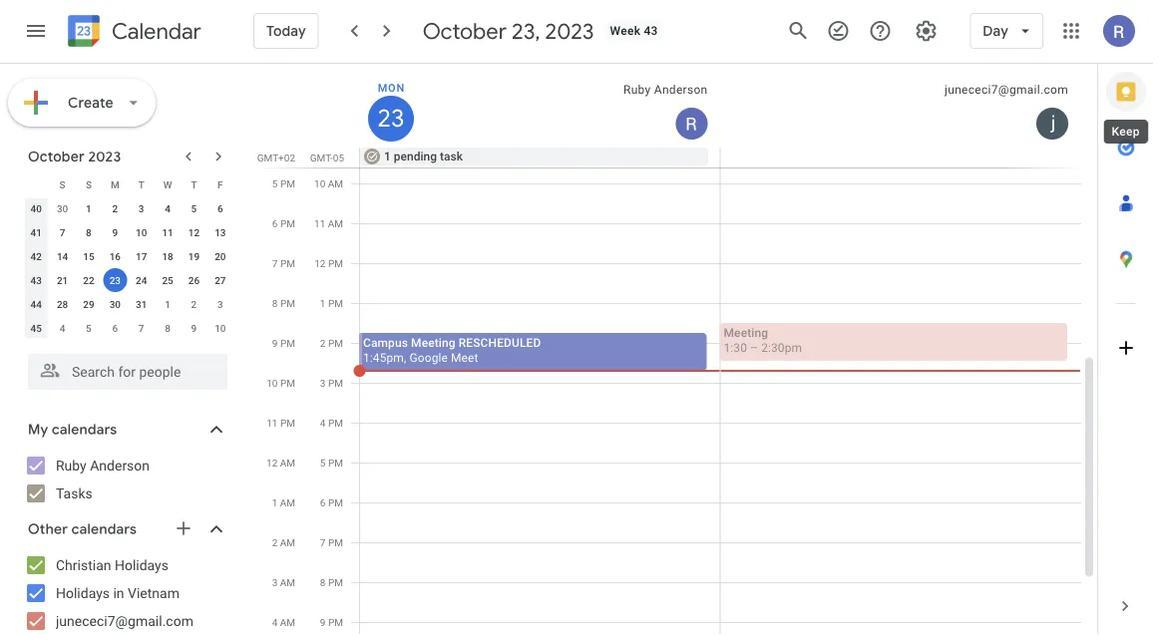 Task type: vqa. For each thing, say whether or not it's contained in the screenshot.


Task type: describe. For each thing, give the bounding box(es) containing it.
12 for 12 pm
[[314, 257, 326, 269]]

2 down m on the left
[[112, 202, 118, 214]]

pm right the 4 am
[[328, 616, 343, 628]]

31 element
[[129, 292, 153, 316]]

november 5 element
[[77, 316, 101, 340]]

16
[[109, 250, 121, 262]]

meet
[[451, 351, 478, 365]]

pm left 11 am
[[280, 217, 295, 229]]

27
[[215, 274, 226, 286]]

mon 23
[[376, 81, 405, 134]]

05
[[333, 152, 344, 164]]

junececi7@gmail.com inside other calendars list
[[56, 613, 193, 629]]

42
[[30, 250, 42, 262]]

22
[[83, 274, 94, 286]]

9 down november 2 'element'
[[191, 322, 197, 334]]

20
[[215, 250, 226, 262]]

31
[[136, 298, 147, 310]]

1 am
[[272, 497, 295, 509]]

9 right the 4 am
[[320, 616, 326, 628]]

11 for 11
[[162, 226, 173, 238]]

30 element
[[103, 292, 127, 316]]

row group inside october 2023 grid
[[23, 197, 233, 340]]

29 element
[[77, 292, 101, 316]]

14 element
[[50, 244, 74, 268]]

other
[[28, 521, 68, 539]]

45
[[30, 322, 42, 334]]

google
[[409, 351, 448, 365]]

11 for 11 am
[[314, 217, 325, 229]]

0 horizontal spatial 7 pm
[[272, 257, 295, 269]]

11 for 11 pm
[[267, 417, 278, 429]]

10 for 10 pm
[[267, 377, 278, 389]]

pm down 10 pm
[[280, 417, 295, 429]]

25
[[162, 274, 173, 286]]

1 pending task
[[384, 150, 463, 164]]

day
[[983, 22, 1008, 40]]

3 am
[[272, 577, 295, 589]]

gmt-
[[310, 152, 333, 164]]

row containing s
[[23, 173, 233, 197]]

pm up 2 pm
[[328, 297, 343, 309]]

23 cell
[[102, 268, 128, 292]]

10 for 'november 10' element in the left of the page
[[215, 322, 226, 334]]

Search for people text field
[[40, 354, 215, 390]]

3 for november 3 element
[[217, 298, 223, 310]]

my calendars list
[[4, 450, 247, 510]]

my calendars button
[[4, 414, 247, 446]]

12 for 12
[[188, 226, 200, 238]]

1 vertical spatial holidays
[[56, 585, 110, 601]]

18 element
[[156, 244, 180, 268]]

row containing 43
[[23, 268, 233, 292]]

christian holidays
[[56, 557, 169, 574]]

26
[[188, 274, 200, 286]]

9 up 16 element
[[112, 226, 118, 238]]

23, today element
[[103, 268, 127, 292]]

pm up 1 pm
[[328, 257, 343, 269]]

settings menu image
[[914, 19, 938, 43]]

row containing 44
[[23, 292, 233, 316]]

7 down 31 element
[[138, 322, 144, 334]]

calendar
[[112, 17, 201, 45]]

pm down gmt+02
[[280, 178, 295, 190]]

september 30 element
[[50, 197, 74, 220]]

anderson inside the my calendars list
[[90, 457, 150, 474]]

23 column header
[[360, 64, 721, 148]]

4 for 4 pm
[[320, 417, 326, 429]]

0 vertical spatial 6 pm
[[272, 217, 295, 229]]

november 6 element
[[103, 316, 127, 340]]

am for 2 am
[[280, 537, 295, 549]]

2 am
[[272, 537, 295, 549]]

in
[[113, 585, 124, 601]]

other calendars
[[28, 521, 137, 539]]

24 element
[[129, 268, 153, 292]]

30 for 30 element
[[109, 298, 121, 310]]

november 2 element
[[182, 292, 206, 316]]

6 right 1 am
[[320, 497, 326, 509]]

monday, october 23, today element
[[368, 96, 414, 142]]

3 up 10 element
[[138, 202, 144, 214]]

gmt-05
[[310, 152, 344, 164]]

5 up 12 element
[[191, 202, 197, 214]]

ruby anderson inside the my calendars list
[[56, 457, 150, 474]]

17 element
[[129, 244, 153, 268]]

ruby anderson inside the 23 column header
[[623, 83, 708, 97]]

1 vertical spatial 7 pm
[[320, 537, 343, 549]]

am for 11 am
[[328, 217, 343, 229]]

1 pm
[[320, 297, 343, 309]]

calendar element
[[64, 11, 201, 55]]

pm down 4 pm
[[328, 457, 343, 469]]

f
[[218, 179, 223, 191]]

4 pm
[[320, 417, 343, 429]]

november 7 element
[[129, 316, 153, 340]]

ruby inside the 23 column header
[[623, 83, 651, 97]]

november 10 element
[[208, 316, 232, 340]]

holidays in vietnam
[[56, 585, 180, 601]]

pm up 11 pm
[[280, 377, 295, 389]]

29
[[83, 298, 94, 310]]

28 element
[[50, 292, 74, 316]]

october for october 2023
[[28, 148, 85, 166]]

main drawer image
[[24, 19, 48, 43]]

19
[[188, 250, 200, 262]]

7 down september 30 element
[[60, 226, 65, 238]]

today
[[266, 22, 306, 40]]

october 23, 2023
[[423, 17, 594, 45]]

create
[[68, 94, 114, 112]]

12 pm
[[314, 257, 343, 269]]

my calendars
[[28, 421, 117, 439]]

14
[[57, 250, 68, 262]]

23 grid
[[255, 64, 1097, 635]]

meeting 1:30 – 2:30pm
[[724, 326, 802, 355]]

21
[[57, 274, 68, 286]]

22 element
[[77, 268, 101, 292]]

2 s from the left
[[86, 179, 92, 191]]

row containing 40
[[23, 197, 233, 220]]

row containing 45
[[23, 316, 233, 340]]

meeting inside "meeting 1:30 – 2:30pm"
[[724, 326, 768, 340]]

row containing 42
[[23, 244, 233, 268]]

6 down f
[[217, 202, 223, 214]]

7 left 12 pm
[[272, 257, 278, 269]]

pm left 12 pm
[[280, 257, 295, 269]]

12 for 12 am
[[266, 457, 278, 469]]

pending
[[394, 150, 437, 164]]

13
[[215, 226, 226, 238]]

23 inside cell
[[109, 274, 121, 286]]

m
[[111, 179, 119, 191]]

pm left 1 pm
[[280, 297, 295, 309]]

10 for 10 element
[[136, 226, 147, 238]]

column header inside october 2023 grid
[[23, 173, 49, 197]]

8 down november 1 element
[[165, 322, 170, 334]]

1 vertical spatial 9 pm
[[320, 616, 343, 628]]

junececi7@gmail.com inside 23 grid
[[945, 83, 1068, 97]]

4 for 4 am
[[272, 616, 278, 628]]

3 pm
[[320, 377, 343, 389]]

–
[[750, 341, 758, 355]]

15
[[83, 250, 94, 262]]

task
[[440, 150, 463, 164]]

keep
[[1112, 125, 1140, 139]]

1 pending task button
[[360, 148, 708, 166]]

pm up 10 pm
[[280, 337, 295, 349]]

1 for pending
[[384, 150, 391, 164]]

1 horizontal spatial 8 pm
[[320, 577, 343, 589]]



Task type: locate. For each thing, give the bounding box(es) containing it.
1 t from the left
[[138, 179, 144, 191]]

0 horizontal spatial meeting
[[411, 336, 456, 350]]

1 vertical spatial anderson
[[90, 457, 150, 474]]

5 pm
[[272, 178, 295, 190], [320, 457, 343, 469]]

ruby up the tasks
[[56, 457, 87, 474]]

0 horizontal spatial 5 pm
[[272, 178, 295, 190]]

11
[[314, 217, 325, 229], [162, 226, 173, 238], [267, 417, 278, 429]]

4 row from the top
[[23, 244, 233, 268]]

w
[[163, 179, 172, 191]]

3 row from the top
[[23, 220, 233, 244]]

0 horizontal spatial october
[[28, 148, 85, 166]]

october 2023
[[28, 148, 121, 166]]

s
[[59, 179, 65, 191], [86, 179, 92, 191]]

30 inside september 30 element
[[57, 202, 68, 214]]

pm right 3 am
[[328, 577, 343, 589]]

1 vertical spatial 5 pm
[[320, 457, 343, 469]]

november 4 element
[[50, 316, 74, 340]]

9 up 10 pm
[[272, 337, 278, 349]]

october left 23,
[[423, 17, 507, 45]]

7 row from the top
[[23, 316, 233, 340]]

8 right 3 am
[[320, 577, 326, 589]]

26 element
[[182, 268, 206, 292]]

1
[[384, 150, 391, 164], [86, 202, 92, 214], [320, 297, 326, 309], [165, 298, 170, 310], [272, 497, 278, 509]]

tasks
[[56, 485, 92, 502]]

6 pm right 1 am
[[320, 497, 343, 509]]

7 pm left 12 pm
[[272, 257, 295, 269]]

2 down 26 element
[[191, 298, 197, 310]]

ruby anderson up the tasks
[[56, 457, 150, 474]]

1 for am
[[272, 497, 278, 509]]

ruby down week 43 on the right of page
[[623, 83, 651, 97]]

10 up the 17
[[136, 226, 147, 238]]

november 8 element
[[156, 316, 180, 340]]

1 horizontal spatial holidays
[[115, 557, 169, 574]]

s up september 30 element
[[59, 179, 65, 191]]

43 right week
[[644, 24, 658, 38]]

0 horizontal spatial 8 pm
[[272, 297, 295, 309]]

calendars for other calendars
[[71, 521, 137, 539]]

1 horizontal spatial 30
[[109, 298, 121, 310]]

november 9 element
[[182, 316, 206, 340]]

2 inside 'element'
[[191, 298, 197, 310]]

8 up 15 element
[[86, 226, 92, 238]]

1 vertical spatial junececi7@gmail.com
[[56, 613, 193, 629]]

2 vertical spatial 12
[[266, 457, 278, 469]]

0 horizontal spatial 43
[[30, 274, 42, 286]]

my
[[28, 421, 48, 439]]

0 horizontal spatial 30
[[57, 202, 68, 214]]

1 left pending on the left of page
[[384, 150, 391, 164]]

0 vertical spatial 9 pm
[[272, 337, 295, 349]]

0 horizontal spatial 11
[[162, 226, 173, 238]]

15 element
[[77, 244, 101, 268]]

0 vertical spatial 7 pm
[[272, 257, 295, 269]]

today button
[[253, 7, 319, 55]]

5 down 4 pm
[[320, 457, 326, 469]]

0 vertical spatial anderson
[[654, 83, 708, 97]]

4 down 3 am
[[272, 616, 278, 628]]

30 down 23 cell
[[109, 298, 121, 310]]

1 down 25 element
[[165, 298, 170, 310]]

1 horizontal spatial 6 pm
[[320, 497, 343, 509]]

6 left 11 am
[[272, 217, 278, 229]]

6 pm
[[272, 217, 295, 229], [320, 497, 343, 509]]

0 horizontal spatial 6 pm
[[272, 217, 295, 229]]

43 inside row
[[30, 274, 42, 286]]

5 down gmt+02
[[272, 178, 278, 190]]

1 vertical spatial ruby anderson
[[56, 457, 150, 474]]

1 horizontal spatial meeting
[[724, 326, 768, 340]]

am for 1 am
[[280, 497, 295, 509]]

calendars for my calendars
[[52, 421, 117, 439]]

am down 1 am
[[280, 537, 295, 549]]

am for 4 am
[[280, 616, 295, 628]]

40
[[30, 202, 42, 214]]

25 element
[[156, 268, 180, 292]]

0 horizontal spatial ruby
[[56, 457, 87, 474]]

calendars inside dropdown button
[[71, 521, 137, 539]]

1 for pm
[[320, 297, 326, 309]]

pm right 2 am at bottom
[[328, 537, 343, 549]]

4 down 3 pm
[[320, 417, 326, 429]]

5 down 29 element
[[86, 322, 92, 334]]

1 horizontal spatial ruby
[[623, 83, 651, 97]]

1 vertical spatial calendars
[[71, 521, 137, 539]]

43
[[644, 24, 658, 38], [30, 274, 42, 286]]

11 am
[[314, 217, 343, 229]]

0 vertical spatial 43
[[644, 24, 658, 38]]

row group containing 40
[[23, 197, 233, 340]]

10 down gmt-
[[314, 178, 325, 190]]

t left w
[[138, 179, 144, 191]]

0 horizontal spatial 9 pm
[[272, 337, 295, 349]]

30
[[57, 202, 68, 214], [109, 298, 121, 310]]

6 row from the top
[[23, 292, 233, 316]]

2 horizontal spatial 11
[[314, 217, 325, 229]]

0 vertical spatial 23
[[376, 103, 403, 134]]

ruby anderson
[[623, 83, 708, 97], [56, 457, 150, 474]]

3 up 4 pm
[[320, 377, 326, 389]]

campus
[[363, 336, 408, 350]]

None search field
[[0, 346, 247, 390]]

0 horizontal spatial 23
[[109, 274, 121, 286]]

row
[[23, 173, 233, 197], [23, 197, 233, 220], [23, 220, 233, 244], [23, 244, 233, 268], [23, 268, 233, 292], [23, 292, 233, 316], [23, 316, 233, 340]]

23 inside mon 23
[[376, 103, 403, 134]]

october up september 30 element
[[28, 148, 85, 166]]

1 horizontal spatial 5 pm
[[320, 457, 343, 469]]

7 pm right 2 am at bottom
[[320, 537, 343, 549]]

calendars
[[52, 421, 117, 439], [71, 521, 137, 539]]

1 inside 'button'
[[384, 150, 391, 164]]

23 down 16
[[109, 274, 121, 286]]

10 element
[[129, 220, 153, 244]]

1 horizontal spatial ruby anderson
[[623, 83, 708, 97]]

19 element
[[182, 244, 206, 268]]

0 vertical spatial 5 pm
[[272, 178, 295, 190]]

other calendars list
[[4, 550, 247, 635]]

0 horizontal spatial holidays
[[56, 585, 110, 601]]

2 for 2 am
[[272, 537, 278, 549]]

5 pm down gmt+02
[[272, 178, 295, 190]]

44
[[30, 298, 42, 310]]

am for 12 am
[[280, 457, 295, 469]]

meeting inside campus meeting rescheduled 1:45pm , google meet
[[411, 336, 456, 350]]

0 vertical spatial 12
[[188, 226, 200, 238]]

23 down mon
[[376, 103, 403, 134]]

18
[[162, 250, 173, 262]]

row containing 41
[[23, 220, 233, 244]]

campus meeting rescheduled 1:45pm , google meet
[[363, 336, 541, 365]]

2 up 3 pm
[[320, 337, 326, 349]]

meeting
[[724, 326, 768, 340], [411, 336, 456, 350]]

5 inside 'element'
[[86, 322, 92, 334]]

10 down november 3 element
[[215, 322, 226, 334]]

1 vertical spatial 23
[[109, 274, 121, 286]]

24
[[136, 274, 147, 286]]

12 down 11 am
[[314, 257, 326, 269]]

11 element
[[156, 220, 180, 244]]

row group
[[23, 197, 233, 340]]

anderson down week 43 on the right of page
[[654, 83, 708, 97]]

12 inside october 2023 grid
[[188, 226, 200, 238]]

9 pm right the 4 am
[[320, 616, 343, 628]]

november 1 element
[[156, 292, 180, 316]]

0 vertical spatial 2023
[[545, 17, 594, 45]]

column header
[[23, 173, 49, 197]]

1 row from the top
[[23, 173, 233, 197]]

0 horizontal spatial ruby anderson
[[56, 457, 150, 474]]

2023
[[545, 17, 594, 45], [88, 148, 121, 166]]

2 up 3 am
[[272, 537, 278, 549]]

11 inside october 2023 grid
[[162, 226, 173, 238]]

1 horizontal spatial s
[[86, 179, 92, 191]]

5 pm down 4 pm
[[320, 457, 343, 469]]

1:45pm
[[363, 351, 404, 365]]

8 pm
[[272, 297, 295, 309], [320, 577, 343, 589]]

11 up 18
[[162, 226, 173, 238]]

4 up 11 element
[[165, 202, 170, 214]]

2 pm
[[320, 337, 343, 349]]

am down 3 am
[[280, 616, 295, 628]]

0 vertical spatial ruby anderson
[[623, 83, 708, 97]]

2 t from the left
[[191, 179, 197, 191]]

2:30pm
[[761, 341, 802, 355]]

1 vertical spatial 2023
[[88, 148, 121, 166]]

pm down 3 pm
[[328, 417, 343, 429]]

17
[[136, 250, 147, 262]]

1 vertical spatial 8 pm
[[320, 577, 343, 589]]

6
[[217, 202, 223, 214], [272, 217, 278, 229], [112, 322, 118, 334], [320, 497, 326, 509]]

1:30
[[724, 341, 747, 355]]

28
[[57, 298, 68, 310]]

8 pm left 1 pm
[[272, 297, 295, 309]]

2
[[112, 202, 118, 214], [191, 298, 197, 310], [320, 337, 326, 349], [272, 537, 278, 549]]

t right w
[[191, 179, 197, 191]]

0 horizontal spatial s
[[59, 179, 65, 191]]

2 for 2 pm
[[320, 337, 326, 349]]

junececi7@gmail.com down the in
[[56, 613, 193, 629]]

6 pm left 11 am
[[272, 217, 295, 229]]

0 vertical spatial holidays
[[115, 557, 169, 574]]

2023 up m on the left
[[88, 148, 121, 166]]

1 vertical spatial 6 pm
[[320, 497, 343, 509]]

0 vertical spatial 30
[[57, 202, 68, 214]]

2023 right 23,
[[545, 17, 594, 45]]

1 horizontal spatial october
[[423, 17, 507, 45]]

christian
[[56, 557, 111, 574]]

pm right 1 am
[[328, 497, 343, 509]]

ruby
[[623, 83, 651, 97], [56, 457, 87, 474]]

6 down 30 element
[[112, 322, 118, 334]]

1 vertical spatial ruby
[[56, 457, 87, 474]]

calendar heading
[[108, 17, 201, 45]]

4 for november 4 element
[[60, 322, 65, 334]]

1 horizontal spatial 2023
[[545, 17, 594, 45]]

3 down 27 element
[[217, 298, 223, 310]]

anderson inside the 23 column header
[[654, 83, 708, 97]]

1 horizontal spatial 9 pm
[[320, 616, 343, 628]]

calendars right my
[[52, 421, 117, 439]]

3 up the 4 am
[[272, 577, 278, 589]]

other calendars button
[[4, 514, 247, 546]]

5
[[272, 178, 278, 190], [191, 202, 197, 214], [86, 322, 92, 334], [320, 457, 326, 469]]

11 down "10 am"
[[314, 217, 325, 229]]

10 for 10 am
[[314, 178, 325, 190]]

1 horizontal spatial 23
[[376, 103, 403, 134]]

pm down 1 pm
[[328, 337, 343, 349]]

9 pm up 10 pm
[[272, 337, 295, 349]]

holidays
[[115, 557, 169, 574], [56, 585, 110, 601]]

am for 10 am
[[328, 178, 343, 190]]

10 up 11 pm
[[267, 377, 278, 389]]

1 horizontal spatial anderson
[[654, 83, 708, 97]]

9
[[112, 226, 118, 238], [191, 322, 197, 334], [272, 337, 278, 349], [320, 616, 326, 628]]

0 vertical spatial junececi7@gmail.com
[[945, 83, 1068, 97]]

1 pending task row
[[351, 148, 1097, 168]]

27 element
[[208, 268, 232, 292]]

23,
[[512, 17, 540, 45]]

1 horizontal spatial 12
[[266, 457, 278, 469]]

12 am
[[266, 457, 295, 469]]

anderson down "my calendars" dropdown button
[[90, 457, 150, 474]]

ruby anderson down week 43 on the right of page
[[623, 83, 708, 97]]

0 horizontal spatial t
[[138, 179, 144, 191]]

meeting up google
[[411, 336, 456, 350]]

0 horizontal spatial anderson
[[90, 457, 150, 474]]

calendars inside dropdown button
[[52, 421, 117, 439]]

vietnam
[[128, 585, 180, 601]]

43 up '44'
[[30, 274, 42, 286]]

1 down 12 am
[[272, 497, 278, 509]]

8 right november 3 element
[[272, 297, 278, 309]]

7 pm
[[272, 257, 295, 269], [320, 537, 343, 549]]

0 horizontal spatial 12
[[188, 226, 200, 238]]

day button
[[970, 7, 1043, 55]]

9 pm
[[272, 337, 295, 349], [320, 616, 343, 628]]

meeting up –
[[724, 326, 768, 340]]

week 43
[[610, 24, 658, 38]]

1 vertical spatial 30
[[109, 298, 121, 310]]

november 3 element
[[208, 292, 232, 316]]

1 vertical spatial 43
[[30, 274, 42, 286]]

1 horizontal spatial 11
[[267, 417, 278, 429]]

12 element
[[182, 220, 206, 244]]

11 pm
[[267, 417, 295, 429]]

t
[[138, 179, 144, 191], [191, 179, 197, 191]]

junececi7@gmail.com down 'day' dropdown button at right
[[945, 83, 1068, 97]]

12
[[188, 226, 200, 238], [314, 257, 326, 269], [266, 457, 278, 469]]

2 row from the top
[[23, 197, 233, 220]]

2 for november 2 'element'
[[191, 298, 197, 310]]

3 for 3 am
[[272, 577, 278, 589]]

4 am
[[272, 616, 295, 628]]

am up 1 am
[[280, 457, 295, 469]]

mon
[[378, 81, 405, 94]]

create button
[[8, 79, 155, 127]]

30 for september 30 element
[[57, 202, 68, 214]]

0 horizontal spatial junececi7@gmail.com
[[56, 613, 193, 629]]

13 element
[[208, 220, 232, 244]]

10 am
[[314, 178, 343, 190]]

week
[[610, 24, 641, 38]]

1 horizontal spatial junececi7@gmail.com
[[945, 83, 1068, 97]]

,
[[404, 351, 406, 365]]

gmt+02
[[257, 152, 295, 164]]

8
[[86, 226, 92, 238], [272, 297, 278, 309], [165, 322, 170, 334], [320, 577, 326, 589]]

october 2023 grid
[[19, 173, 233, 340]]

30 inside 30 element
[[109, 298, 121, 310]]

16 element
[[103, 244, 127, 268]]

3 for 3 pm
[[320, 377, 326, 389]]

0 vertical spatial october
[[423, 17, 507, 45]]

0 vertical spatial 8 pm
[[272, 297, 295, 309]]

junececi7@gmail.com
[[945, 83, 1068, 97], [56, 613, 193, 629]]

0 vertical spatial ruby
[[623, 83, 651, 97]]

am down the 05
[[328, 178, 343, 190]]

0 vertical spatial calendars
[[52, 421, 117, 439]]

1 horizontal spatial 43
[[644, 24, 658, 38]]

am for 3 am
[[280, 577, 295, 589]]

11 up 12 am
[[267, 417, 278, 429]]

7
[[60, 226, 65, 238], [272, 257, 278, 269], [138, 322, 144, 334], [320, 537, 326, 549]]

20 element
[[208, 244, 232, 268]]

october for october 23, 2023
[[423, 17, 507, 45]]

am up 2 am at bottom
[[280, 497, 295, 509]]

calendars up christian holidays
[[71, 521, 137, 539]]

tab list
[[1098, 64, 1153, 579]]

holidays up 'vietnam'
[[115, 557, 169, 574]]

ruby inside the my calendars list
[[56, 457, 87, 474]]

1 right september 30 element
[[86, 202, 92, 214]]

add other calendars image
[[174, 519, 194, 539]]

12 up the 19
[[188, 226, 200, 238]]

12 down 11 pm
[[266, 457, 278, 469]]

1 vertical spatial 12
[[314, 257, 326, 269]]

10
[[314, 178, 325, 190], [136, 226, 147, 238], [215, 322, 226, 334], [267, 377, 278, 389]]

10 pm
[[267, 377, 295, 389]]

1 horizontal spatial 7 pm
[[320, 537, 343, 549]]

7 right 2 am at bottom
[[320, 537, 326, 549]]

october
[[423, 17, 507, 45], [28, 148, 85, 166]]

1 horizontal spatial t
[[191, 179, 197, 191]]

s left m on the left
[[86, 179, 92, 191]]

2 horizontal spatial 12
[[314, 257, 326, 269]]

pm
[[280, 178, 295, 190], [280, 217, 295, 229], [280, 257, 295, 269], [328, 257, 343, 269], [280, 297, 295, 309], [328, 297, 343, 309], [280, 337, 295, 349], [328, 337, 343, 349], [280, 377, 295, 389], [328, 377, 343, 389], [280, 417, 295, 429], [328, 417, 343, 429], [328, 457, 343, 469], [328, 497, 343, 509], [328, 537, 343, 549], [328, 577, 343, 589], [328, 616, 343, 628]]

21 element
[[50, 268, 74, 292]]

0 horizontal spatial 2023
[[88, 148, 121, 166]]

rescheduled
[[459, 336, 541, 350]]

41
[[30, 226, 42, 238]]

5 row from the top
[[23, 268, 233, 292]]

1 down 12 pm
[[320, 297, 326, 309]]

anderson
[[654, 83, 708, 97], [90, 457, 150, 474]]

4 down 28 element
[[60, 322, 65, 334]]

1 s from the left
[[59, 179, 65, 191]]

1 vertical spatial october
[[28, 148, 85, 166]]

30 right 40
[[57, 202, 68, 214]]

pm down 2 pm
[[328, 377, 343, 389]]



